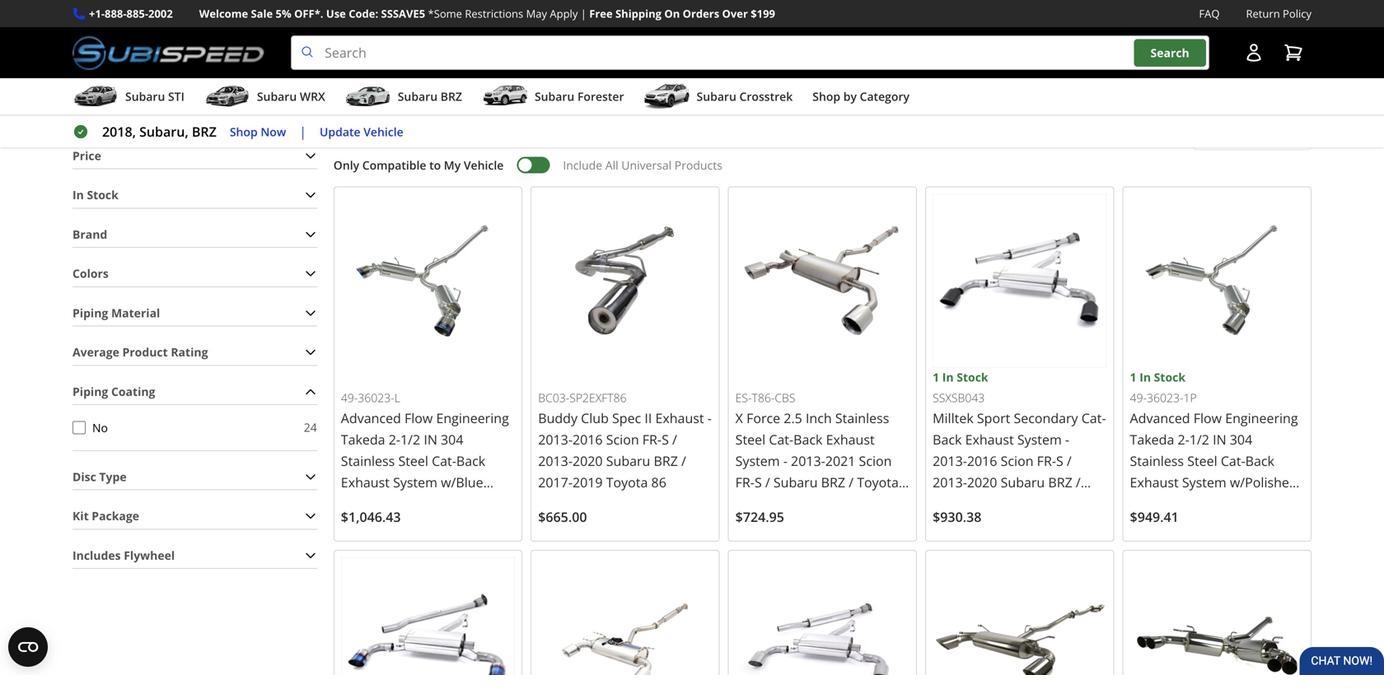 Task type: describe. For each thing, give the bounding box(es) containing it.
2018, subaru, brz
[[102, 123, 217, 141]]

2013- inside es-t86-cbs x force 2.5 inch stainless steel cat-back exhaust system - 2013-2021 scion fr-s / subaru brz / toyota 86
[[791, 452, 825, 470]]

2.0l inside 49-36023-l advanced flow engineering takeda 2-1/2 in 304 stainless steel cat-back exhaust system w/blue flame tip h4-2.0l - 2013- 2016 scion fr-s / 2013-2020 subaru brz / 2017-2019 toyota 86
[[425, 495, 450, 513]]

system inside es-t86-cbs x force 2.5 inch stainless steel cat-back exhaust system - 2013-2021 scion fr-s / subaru brz / toyota 86
[[735, 452, 780, 470]]

milltek
[[933, 409, 974, 427]]

back inside es-t86-cbs x force 2.5 inch stainless steel cat-back exhaust system - 2013-2021 scion fr-s / subaru brz / toyota 86
[[794, 431, 823, 449]]

86 inside es-t86-cbs x force 2.5 inch stainless steel cat-back exhaust system - 2013-2021 scion fr-s / subaru brz / toyota 86
[[735, 495, 751, 513]]

engineering inside the 1 in stock 49-36023-1p advanced flow engineering takeda 2-1/2 in 304 stainless steel cat-back exhaust system w/polished tip h4-2.0l - 2013-2016 scion fr-s / 2013-2020 subaru brz / 2017-2019 toyota 86
[[1225, 409, 1298, 427]]

24
[[304, 420, 317, 436]]

type
[[99, 469, 127, 485]]

subaru sti button
[[73, 82, 184, 115]]

update
[[320, 124, 361, 139]]

$665.00
[[538, 508, 587, 526]]

a subaru forester thumbnail image image
[[482, 84, 528, 109]]

faq link
[[1199, 5, 1220, 22]]

5%
[[276, 6, 291, 21]]

forester
[[577, 89, 624, 104]]

in stock
[[73, 187, 118, 203]]

orders
[[683, 6, 719, 21]]

includes
[[73, 548, 121, 563]]

fr- inside es-t86-cbs x force 2.5 inch stainless steel cat-back exhaust system - 2013-2021 scion fr-s / subaru brz / toyota 86
[[735, 474, 755, 491]]

2020 inside the 1 in stock 49-36023-1p advanced flow engineering takeda 2-1/2 in 304 stainless steel cat-back exhaust system w/polished tip h4-2.0l - 2013-2016 scion fr-s / 2013-2020 subaru brz / 2017-2019 toyota 86
[[1239, 517, 1269, 534]]

888-
[[105, 6, 126, 21]]

brz inside bc03-sp2exft86 buddy club spec ii exhaust - 2013-2016 scion fr-s / 2013-2020 subaru brz / 2017-2019 toyota 86
[[654, 452, 678, 470]]

subaru inside the 1 in stock 49-36023-1p advanced flow engineering takeda 2-1/2 in 304 stainless steel cat-back exhaust system w/polished tip h4-2.0l - 2013-2016 scion fr-s / 2013-2020 subaru brz / 2017-2019 toyota 86
[[1130, 538, 1174, 556]]

subaru wrx button
[[204, 82, 325, 115]]

piping for piping coating
[[73, 384, 108, 399]]

a subaru crosstrek thumbnail image image
[[644, 84, 690, 109]]

- inside 49-36023-l advanced flow engineering takeda 2-1/2 in 304 stainless steel cat-back exhaust system w/blue flame tip h4-2.0l - 2013- 2016 scion fr-s / 2013-2020 subaru brz / 2017-2019 toyota 86
[[454, 495, 458, 513]]

includes flywheel
[[73, 548, 175, 563]]

l
[[394, 390, 400, 406]]

coating
[[111, 384, 155, 399]]

+1-
[[89, 6, 105, 21]]

h4- inside the 1 in stock 49-36023-1p advanced flow engineering takeda 2-1/2 in 304 stainless steel cat-back exhaust system w/polished tip h4-2.0l - 2013-2016 scion fr-s / 2013-2020 subaru brz / 2017-2019 toyota 86
[[1152, 495, 1174, 513]]

sport
[[977, 409, 1010, 427]]

update vehicle
[[320, 124, 403, 139]]

2002
[[148, 6, 173, 21]]

1 in stock ssxsb043 milltek sport secondary cat- back exhaust system - 2013-2016 scion fr-s / 2013-2020 subaru brz / 2017-2020 toyota 86
[[933, 369, 1106, 513]]

304 inside 49-36023-l advanced flow engineering takeda 2-1/2 in 304 stainless steel cat-back exhaust system w/blue flame tip h4-2.0l - 2013- 2016 scion fr-s / 2013-2020 subaru brz / 2017-2019 toyota 86
[[441, 431, 463, 449]]

advanced inside 49-36023-l advanced flow engineering takeda 2-1/2 in 304 stainless steel cat-back exhaust system w/blue flame tip h4-2.0l - 2013- 2016 scion fr-s / 2013-2020 subaru brz / 2017-2019 toyota 86
[[341, 409, 401, 427]]

shop now
[[230, 124, 286, 139]]

w/polished
[[1230, 474, 1297, 491]]

tip inside the 1 in stock 49-36023-1p advanced flow engineering takeda 2-1/2 in 304 stainless steel cat-back exhaust system w/polished tip h4-2.0l - 2013-2016 scion fr-s / 2013-2020 subaru brz / 2017-2019 toyota 86
[[1130, 495, 1149, 513]]

86 inside 1 in stock ssxsb043 milltek sport secondary cat- back exhaust system - 2013-2016 scion fr-s / 2013-2020 subaru brz / 2017-2020 toyota 86
[[1046, 495, 1061, 513]]

2019 inside 49-36023-l advanced flow engineering takeda 2-1/2 in 304 stainless steel cat-back exhaust system w/blue flame tip h4-2.0l - 2013- 2016 scion fr-s / 2013-2020 subaru brz / 2017-2019 toyota 86
[[459, 538, 489, 556]]

return
[[1246, 6, 1280, 21]]

cat- inside es-t86-cbs x force 2.5 inch stainless steel cat-back exhaust system - 2013-2021 scion fr-s / subaru brz / toyota 86
[[769, 431, 794, 449]]

subaru brz
[[398, 89, 462, 104]]

2017- inside 49-36023-l advanced flow engineering takeda 2-1/2 in 304 stainless steel cat-back exhaust system w/blue flame tip h4-2.0l - 2013- 2016 scion fr-s / 2013-2020 subaru brz / 2017-2019 toyota 86
[[424, 538, 459, 556]]

subaru up now
[[257, 89, 297, 104]]

brz inside 1 in stock ssxsb043 milltek sport secondary cat- back exhaust system - 2013-2016 scion fr-s / 2013-2020 subaru brz / 2017-2020 toyota 86
[[1048, 474, 1072, 491]]

product
[[122, 344, 168, 360]]

49-36023-l advanced flow engineering takeda 2-1/2 in 304 stainless steel cat-back exhaust system w/blue flame tip h4-2.0l - 2013- 2016 scion fr-s / 2013-2020 subaru brz / 2017-2019 toyota 86
[[341, 390, 513, 577]]

advanced inside the 1 in stock 49-36023-1p advanced flow engineering takeda 2-1/2 in 304 stainless steel cat-back exhaust system w/polished tip h4-2.0l - 2013-2016 scion fr-s / 2013-2020 subaru brz / 2017-2019 toyota 86
[[1130, 409, 1190, 427]]

+1-888-885-2002 link
[[89, 5, 173, 22]]

in for milltek sport secondary cat- back exhaust system - 2013-2016 scion fr-s / 2013-2020 subaru brz / 2017-2020 toyota 86
[[942, 369, 954, 385]]

$724.95
[[735, 508, 784, 526]]

advanced flow engineering takeda 2-1/2 in 304 stainless steel cat-back exhaust system w/polished tip h4-2.0l - 2013-2016 scion fr-s / 2013-2020 subaru brz / 2017-2019 toyota 86 image
[[1130, 194, 1304, 368]]

$199
[[751, 6, 775, 21]]

results
[[350, 122, 388, 138]]

36023- inside 49-36023-l advanced flow engineering takeda 2-1/2 in 304 stainless steel cat-back exhaust system w/blue flame tip h4-2.0l - 2013- 2016 scion fr-s / 2013-2020 subaru brz / 2017-2019 toyota 86
[[358, 390, 394, 406]]

force
[[746, 409, 780, 427]]

fr- inside the 1 in stock 49-36023-1p advanced flow engineering takeda 2-1/2 in 304 stainless steel cat-back exhaust system w/polished tip h4-2.0l - 2013-2016 scion fr-s / 2013-2020 subaru brz / 2017-2019 toyota 86
[[1166, 517, 1185, 534]]

stainless inside 49-36023-l advanced flow engineering takeda 2-1/2 in 304 stainless steel cat-back exhaust system w/blue flame tip h4-2.0l - 2013- 2016 scion fr-s / 2013-2020 subaru brz / 2017-2019 toyota 86
[[341, 452, 395, 470]]

flame
[[341, 495, 378, 513]]

by
[[843, 89, 857, 104]]

spec
[[612, 409, 641, 427]]

no
[[92, 420, 108, 436]]

+1-888-885-2002
[[89, 6, 173, 21]]

brz inside the 1 in stock 49-36023-1p advanced flow engineering takeda 2-1/2 in 304 stainless steel cat-back exhaust system w/polished tip h4-2.0l - 2013-2016 scion fr-s / 2013-2020 subaru brz / 2017-2019 toyota 86
[[1178, 538, 1202, 556]]

may
[[526, 6, 547, 21]]

sti
[[168, 89, 184, 104]]

sale
[[251, 6, 273, 21]]

average product rating button
[[73, 340, 317, 365]]

in stock button
[[73, 183, 317, 208]]

86 inside the 1 in stock 49-36023-1p advanced flow engineering takeda 2-1/2 in 304 stainless steel cat-back exhaust system w/polished tip h4-2.0l - 2013-2016 scion fr-s / 2013-2020 subaru brz / 2017-2019 toyota 86
[[1175, 559, 1190, 577]]

system inside the 1 in stock 49-36023-1p advanced flow engineering takeda 2-1/2 in 304 stainless steel cat-back exhaust system w/polished tip h4-2.0l - 2013-2016 scion fr-s / 2013-2020 subaru brz / 2017-2019 toyota 86
[[1182, 474, 1227, 491]]

304 inside the 1 in stock 49-36023-1p advanced flow engineering takeda 2-1/2 in 304 stainless steel cat-back exhaust system w/polished tip h4-2.0l - 2013-2016 scion fr-s / 2013-2020 subaru brz / 2017-2019 toyota 86
[[1230, 431, 1252, 449]]

steel inside the 1 in stock 49-36023-1p advanced flow engineering takeda 2-1/2 in 304 stainless steel cat-back exhaust system w/polished tip h4-2.0l - 2013-2016 scion fr-s / 2013-2020 subaru brz / 2017-2019 toyota 86
[[1187, 452, 1217, 470]]

2- inside 49-36023-l advanced flow engineering takeda 2-1/2 in 304 stainless steel cat-back exhaust system w/blue flame tip h4-2.0l - 2013- 2016 scion fr-s / 2013-2020 subaru brz / 2017-2019 toyota 86
[[389, 431, 400, 449]]

1/2 inside the 1 in stock 49-36023-1p advanced flow engineering takeda 2-1/2 in 304 stainless steel cat-back exhaust system w/polished tip h4-2.0l - 2013-2016 scion fr-s / 2013-2020 subaru brz / 2017-2019 toyota 86
[[1190, 431, 1209, 449]]

t86-
[[752, 390, 775, 406]]

stock inside the in stock dropdown button
[[87, 187, 118, 203]]

subaru left forester
[[535, 89, 575, 104]]

885-
[[126, 6, 148, 21]]

subaru wrx
[[257, 89, 325, 104]]

all
[[605, 157, 618, 173]]

now
[[261, 124, 286, 139]]

x
[[735, 409, 743, 427]]

toyota inside 49-36023-l advanced flow engineering takeda 2-1/2 in 304 stainless steel cat-back exhaust system w/blue flame tip h4-2.0l - 2013- 2016 scion fr-s / 2013-2020 subaru brz / 2017-2019 toyota 86
[[341, 559, 383, 577]]

takeda inside the 1 in stock 49-36023-1p advanced flow engineering takeda 2-1/2 in 304 stainless steel cat-back exhaust system w/polished tip h4-2.0l - 2013-2016 scion fr-s / 2013-2020 subaru brz / 2017-2019 toyota 86
[[1130, 431, 1174, 449]]

update vehicle button
[[320, 123, 403, 141]]

category
[[860, 89, 910, 104]]

over
[[722, 6, 748, 21]]

flywheel
[[124, 548, 175, 563]]

my
[[444, 157, 461, 173]]

2.5
[[784, 409, 802, 427]]

subaru crosstrek button
[[644, 82, 793, 115]]

fr- inside 49-36023-l advanced flow engineering takeda 2-1/2 in 304 stainless steel cat-back exhaust system w/blue flame tip h4-2.0l - 2013- 2016 scion fr-s / 2013-2020 subaru brz / 2017-2019 toyota 86
[[411, 517, 430, 534]]

return policy link
[[1246, 5, 1312, 22]]

welcome
[[199, 6, 248, 21]]

63 results
[[334, 122, 388, 138]]

package
[[92, 508, 139, 524]]

flow inside 49-36023-l advanced flow engineering takeda 2-1/2 in 304 stainless steel cat-back exhaust system w/blue flame tip h4-2.0l - 2013- 2016 scion fr-s / 2013-2020 subaru brz / 2017-2019 toyota 86
[[405, 409, 433, 427]]

49- inside 49-36023-l advanced flow engineering takeda 2-1/2 in 304 stainless steel cat-back exhaust system w/blue flame tip h4-2.0l - 2013- 2016 scion fr-s / 2013-2020 subaru brz / 2017-2019 toyota 86
[[341, 390, 358, 406]]

1/2 inside 49-36023-l advanced flow engineering takeda 2-1/2 in 304 stainless steel cat-back exhaust system w/blue flame tip h4-2.0l - 2013- 2016 scion fr-s / 2013-2020 subaru brz / 2017-2019 toyota 86
[[400, 431, 420, 449]]

vehicle inside button
[[364, 124, 403, 139]]

toyota inside bc03-sp2exft86 buddy club spec ii exhaust - 2013-2016 scion fr-s / 2013-2020 subaru brz / 2017-2019 toyota 86
[[606, 474, 648, 491]]

0 horizontal spatial |
[[299, 123, 307, 141]]

average product rating
[[73, 344, 208, 360]]

a subaru wrx thumbnail image image
[[204, 84, 250, 109]]

x force 2.5 inch stainless steel cat-back exhaust system - 2013-2021 scion fr-s / subaru brz / toyota 86 image
[[735, 194, 910, 368]]

secondary
[[1014, 409, 1078, 427]]

milltek 2.5" non-resonated full exhaust system - 2013-2016 scion fr-s / 2013-2020 subaru brz / 2017-2019 toyota 86 image
[[933, 558, 1107, 676]]

toyota inside es-t86-cbs x force 2.5 inch stainless steel cat-back exhaust system - 2013-2021 scion fr-s / subaru brz / toyota 86
[[857, 474, 899, 491]]

shop now link
[[230, 123, 286, 141]]

off*.
[[294, 6, 323, 21]]

colors button
[[73, 261, 317, 287]]

code:
[[349, 6, 378, 21]]

1 in stock 49-36023-1p advanced flow engineering takeda 2-1/2 in 304 stainless steel cat-back exhaust system w/polished tip h4-2.0l - 2013-2016 scion fr-s / 2013-2020 subaru brz / 2017-2019 toyota 86
[[1130, 369, 1298, 577]]

compatible
[[362, 157, 426, 173]]

subaru sti
[[125, 89, 184, 104]]

include
[[563, 157, 602, 173]]

search
[[1151, 45, 1189, 60]]

on
[[664, 6, 680, 21]]

s inside es-t86-cbs x force 2.5 inch stainless steel cat-back exhaust system - 2013-2021 scion fr-s / subaru brz / toyota 86
[[755, 474, 762, 491]]

bc03-sp2exft86 buddy club spec ii exhaust - 2013-2016 scion fr-s / 2013-2020 subaru brz / 2017-2019 toyota 86
[[538, 390, 712, 491]]

2017- inside the 1 in stock 49-36023-1p advanced flow engineering takeda 2-1/2 in 304 stainless steel cat-back exhaust system w/polished tip h4-2.0l - 2013-2016 scion fr-s / 2013-2020 subaru brz / 2017-2019 toyota 86
[[1213, 538, 1248, 556]]

use
[[326, 6, 346, 21]]

disc type button
[[73, 465, 317, 490]]

2016 inside the 1 in stock 49-36023-1p advanced flow engineering takeda 2-1/2 in 304 stainless steel cat-back exhaust system w/polished tip h4-2.0l - 2013-2016 scion fr-s / 2013-2020 subaru brz / 2017-2019 toyota 86
[[1244, 495, 1275, 513]]

- inside 1 in stock ssxsb043 milltek sport secondary cat- back exhaust system - 2013-2016 scion fr-s / 2013-2020 subaru brz / 2017-2020 toyota 86
[[1065, 431, 1069, 449]]

exhaust inside 49-36023-l advanced flow engineering takeda 2-1/2 in 304 stainless steel cat-back exhaust system w/blue flame tip h4-2.0l - 2013- 2016 scion fr-s / 2013-2020 subaru brz / 2017-2019 toyota 86
[[341, 474, 390, 491]]

cbs
[[775, 390, 795, 406]]

crosstrek
[[739, 89, 793, 104]]

sssave5
[[381, 6, 425, 21]]

policy
[[1283, 6, 1312, 21]]

stock for advanced flow engineering takeda 2-1/2 in 304 stainless steel cat-back exhaust system w/polished tip h4-2.0l - 2013-2016 scion fr-s / 2013-2020 subaru brz / 2017-2019 toyota 86
[[1154, 369, 1186, 385]]

ssxsb043
[[933, 390, 985, 406]]



Task type: locate. For each thing, give the bounding box(es) containing it.
2 2- from the left
[[1178, 431, 1190, 449]]

s inside the 1 in stock 49-36023-1p advanced flow engineering takeda 2-1/2 in 304 stainless steel cat-back exhaust system w/polished tip h4-2.0l - 2013-2016 scion fr-s / 2013-2020 subaru brz / 2017-2019 toyota 86
[[1185, 517, 1193, 534]]

back inside 49-36023-l advanced flow engineering takeda 2-1/2 in 304 stainless steel cat-back exhaust system w/blue flame tip h4-2.0l - 2013- 2016 scion fr-s / 2013-2020 subaru brz / 2017-2019 toyota 86
[[456, 452, 485, 470]]

cat- inside 1 in stock ssxsb043 milltek sport secondary cat- back exhaust system - 2013-2016 scion fr-s / 2013-2020 subaru brz / 2017-2020 toyota 86
[[1082, 409, 1106, 427]]

free
[[589, 6, 613, 21]]

stainless inside the 1 in stock 49-36023-1p advanced flow engineering takeda 2-1/2 in 304 stainless steel cat-back exhaust system w/polished tip h4-2.0l - 2013-2016 scion fr-s / 2013-2020 subaru brz / 2017-2019 toyota 86
[[1130, 452, 1184, 470]]

1 horizontal spatial advanced
[[1130, 409, 1190, 427]]

apply
[[550, 6, 578, 21]]

2019 down w/polished
[[1248, 538, 1278, 556]]

stainless up flame
[[341, 452, 395, 470]]

86 inside 49-36023-l advanced flow engineering takeda 2-1/2 in 304 stainless steel cat-back exhaust system w/blue flame tip h4-2.0l - 2013- 2016 scion fr-s / 2013-2020 subaru brz / 2017-2019 toyota 86
[[386, 559, 401, 577]]

club
[[581, 409, 609, 427]]

1 horizontal spatial 2-
[[1178, 431, 1190, 449]]

0 horizontal spatial 1
[[933, 369, 939, 385]]

piping coating
[[73, 384, 155, 399]]

disc type
[[73, 469, 127, 485]]

$930.38
[[933, 508, 982, 526]]

0 horizontal spatial stock
[[87, 187, 118, 203]]

2020 inside bc03-sp2exft86 buddy club spec ii exhaust - 2013-2016 scion fr-s / 2013-2020 subaru brz / 2017-2019 toyota 86
[[573, 452, 603, 470]]

steel down 1p
[[1187, 452, 1217, 470]]

x force 3 inch stainless steel cat-back system with varex muffler - 2013-2021 scion frs / subaru brz / toyota 86 image
[[538, 558, 712, 676]]

subaru down $1,046.43
[[341, 538, 385, 556]]

cat- down 2.5
[[769, 431, 794, 449]]

search input field
[[291, 36, 1209, 70]]

1 horizontal spatial stainless
[[835, 409, 889, 427]]

2 piping from the top
[[73, 384, 108, 399]]

steel down x
[[735, 431, 766, 449]]

piping coating button
[[73, 379, 317, 405]]

*some
[[428, 6, 462, 21]]

1 horizontal spatial in
[[942, 369, 954, 385]]

back inside 1 in stock ssxsb043 milltek sport secondary cat- back exhaust system - 2013-2016 scion fr-s / 2013-2020 subaru brz / 2017-2020 toyota 86
[[933, 431, 962, 449]]

stock inside the 1 in stock 49-36023-1p advanced flow engineering takeda 2-1/2 in 304 stainless steel cat-back exhaust system w/polished tip h4-2.0l - 2013-2016 scion fr-s / 2013-2020 subaru brz / 2017-2019 toyota 86
[[1154, 369, 1186, 385]]

system inside 49-36023-l advanced flow engineering takeda 2-1/2 in 304 stainless steel cat-back exhaust system w/blue flame tip h4-2.0l - 2013- 2016 scion fr-s / 2013-2020 subaru brz / 2017-2019 toyota 86
[[393, 474, 437, 491]]

- down w/blue
[[454, 495, 458, 513]]

engineering up w/polished
[[1225, 409, 1298, 427]]

scion inside 49-36023-l advanced flow engineering takeda 2-1/2 in 304 stainless steel cat-back exhaust system w/blue flame tip h4-2.0l - 2013- 2016 scion fr-s / 2013-2020 subaru brz / 2017-2019 toyota 86
[[374, 517, 407, 534]]

in inside 49-36023-l advanced flow engineering takeda 2-1/2 in 304 stainless steel cat-back exhaust system w/blue flame tip h4-2.0l - 2013- 2016 scion fr-s / 2013-2020 subaru brz / 2017-2019 toyota 86
[[424, 431, 437, 449]]

1 vertical spatial milltek sport secondary cat-back exhaust system - 2013-2016 scion fr-s / 2013-2020 subaru brz / 2017-2020 toyota 86 image
[[735, 558, 910, 676]]

1 2.0l from the left
[[425, 495, 450, 513]]

takeda right 24
[[341, 431, 385, 449]]

2 flow from the left
[[1194, 409, 1222, 427]]

2 304 from the left
[[1230, 431, 1252, 449]]

takeda inside 49-36023-l advanced flow engineering takeda 2-1/2 in 304 stainless steel cat-back exhaust system w/blue flame tip h4-2.0l - 2013- 2016 scion fr-s / 2013-2020 subaru brz / 2017-2019 toyota 86
[[341, 431, 385, 449]]

stainless right inch
[[835, 409, 889, 427]]

sp2exft86
[[569, 390, 627, 406]]

0 horizontal spatial takeda
[[341, 431, 385, 449]]

exhaust up 2021
[[826, 431, 875, 449]]

piping
[[73, 305, 108, 321], [73, 384, 108, 399]]

faq
[[1199, 6, 1220, 21]]

shop for shop now
[[230, 124, 258, 139]]

shop by category
[[813, 89, 910, 104]]

0 horizontal spatial flow
[[405, 409, 433, 427]]

304 up w/polished
[[1230, 431, 1252, 449]]

- inside bc03-sp2exft86 buddy club spec ii exhaust - 2013-2016 scion fr-s / 2013-2020 subaru brz / 2017-2019 toyota 86
[[707, 409, 712, 427]]

0 horizontal spatial shop
[[230, 124, 258, 139]]

s inside bc03-sp2exft86 buddy club spec ii exhaust - 2013-2016 scion fr-s / 2013-2020 subaru brz / 2017-2019 toyota 86
[[662, 431, 669, 449]]

subaru forester
[[535, 89, 624, 104]]

2017- inside bc03-sp2exft86 buddy club spec ii exhaust - 2013-2016 scion fr-s / 2013-2020 subaru brz / 2017-2019 toyota 86
[[538, 474, 573, 491]]

scion inside bc03-sp2exft86 buddy club spec ii exhaust - 2013-2016 scion fr-s / 2013-2020 subaru brz / 2017-2019 toyota 86
[[606, 431, 639, 449]]

2- inside the 1 in stock 49-36023-1p advanced flow engineering takeda 2-1/2 in 304 stainless steel cat-back exhaust system w/polished tip h4-2.0l - 2013-2016 scion fr-s / 2013-2020 subaru brz / 2017-2019 toyota 86
[[1178, 431, 1190, 449]]

back inside the 1 in stock 49-36023-1p advanced flow engineering takeda 2-1/2 in 304 stainless steel cat-back exhaust system w/polished tip h4-2.0l - 2013-2016 scion fr-s / 2013-2020 subaru brz / 2017-2019 toyota 86
[[1245, 452, 1275, 470]]

system down 'secondary'
[[1017, 431, 1062, 449]]

scion inside es-t86-cbs x force 2.5 inch stainless steel cat-back exhaust system - 2013-2021 scion fr-s / subaru brz / toyota 86
[[859, 452, 892, 470]]

2 engineering from the left
[[1225, 409, 1298, 427]]

2019 inside bc03-sp2exft86 buddy club spec ii exhaust - 2013-2016 scion fr-s / 2013-2020 subaru brz / 2017-2019 toyota 86
[[573, 474, 603, 491]]

0 horizontal spatial advanced
[[341, 409, 401, 427]]

2 1 from the left
[[1130, 369, 1137, 385]]

1 horizontal spatial milltek sport secondary cat-back exhaust system - 2013-2016 scion fr-s / 2013-2020 subaru brz / 2017-2020 toyota 86 image
[[933, 194, 1107, 368]]

tip inside 49-36023-l advanced flow engineering takeda 2-1/2 in 304 stainless steel cat-back exhaust system w/blue flame tip h4-2.0l - 2013- 2016 scion fr-s / 2013-2020 subaru brz / 2017-2019 toyota 86
[[381, 495, 400, 513]]

0 horizontal spatial stainless
[[341, 452, 395, 470]]

1 advanced from the left
[[341, 409, 401, 427]]

36023-
[[358, 390, 394, 406], [1147, 390, 1184, 406]]

2 horizontal spatial 2019
[[1248, 538, 1278, 556]]

2 1/2 from the left
[[1190, 431, 1209, 449]]

brz
[[441, 89, 462, 104], [192, 123, 217, 141], [654, 452, 678, 470], [1048, 474, 1072, 491], [821, 474, 845, 491], [389, 538, 413, 556], [1178, 538, 1202, 556]]

stainless up $949.41
[[1130, 452, 1184, 470]]

cat-
[[1082, 409, 1106, 427], [769, 431, 794, 449], [432, 452, 456, 470], [1221, 452, 1245, 470]]

0 horizontal spatial 304
[[441, 431, 463, 449]]

in inside dropdown button
[[73, 187, 84, 203]]

piping up no
[[73, 384, 108, 399]]

1p
[[1184, 390, 1197, 406]]

exhaust down sport
[[965, 431, 1014, 449]]

0 horizontal spatial 2-
[[389, 431, 400, 449]]

- down 2.5
[[783, 452, 788, 470]]

toyota inside the 1 in stock 49-36023-1p advanced flow engineering takeda 2-1/2 in 304 stainless steel cat-back exhaust system w/polished tip h4-2.0l - 2013-2016 scion fr-s / 2013-2020 subaru brz / 2017-2019 toyota 86
[[1130, 559, 1172, 577]]

63
[[334, 122, 347, 138]]

subaru down $949.41
[[1130, 538, 1174, 556]]

2- down 1p
[[1178, 431, 1190, 449]]

1 horizontal spatial 1/2
[[1190, 431, 1209, 449]]

takeda up $949.41
[[1130, 431, 1174, 449]]

system
[[1017, 431, 1062, 449], [735, 452, 780, 470], [393, 474, 437, 491], [1182, 474, 1227, 491]]

system inside 1 in stock ssxsb043 milltek sport secondary cat- back exhaust system - 2013-2016 scion fr-s / 2013-2020 subaru brz / 2017-2020 toyota 86
[[1017, 431, 1062, 449]]

0 horizontal spatial in
[[424, 431, 437, 449]]

2 advanced from the left
[[1130, 409, 1190, 427]]

0 horizontal spatial 1/2
[[400, 431, 420, 449]]

steel inside es-t86-cbs x force 2.5 inch stainless steel cat-back exhaust system - 2013-2021 scion fr-s / subaru brz / toyota 86
[[735, 431, 766, 449]]

subaru
[[125, 89, 165, 104], [257, 89, 297, 104], [398, 89, 438, 104], [535, 89, 575, 104], [697, 89, 736, 104], [606, 452, 650, 470], [1001, 474, 1045, 491], [774, 474, 818, 491], [341, 538, 385, 556], [1130, 538, 1174, 556]]

49- left l at the left bottom
[[341, 390, 358, 406]]

exhaust inside the 1 in stock 49-36023-1p advanced flow engineering takeda 2-1/2 in 304 stainless steel cat-back exhaust system w/polished tip h4-2.0l - 2013-2016 scion fr-s / 2013-2020 subaru brz / 2017-2019 toyota 86
[[1130, 474, 1179, 491]]

brand button
[[73, 222, 317, 247]]

restrictions
[[465, 6, 523, 21]]

flow inside the 1 in stock 49-36023-1p advanced flow engineering takeda 2-1/2 in 304 stainless steel cat-back exhaust system w/polished tip h4-2.0l - 2013-2016 scion fr-s / 2013-2020 subaru brz / 2017-2019 toyota 86
[[1194, 409, 1222, 427]]

in inside 1 in stock ssxsb043 milltek sport secondary cat- back exhaust system - 2013-2016 scion fr-s / 2013-2020 subaru brz / 2017-2020 toyota 86
[[942, 369, 954, 385]]

subaru inside dropdown button
[[398, 89, 438, 104]]

back
[[933, 431, 962, 449], [794, 431, 823, 449], [456, 452, 485, 470], [1245, 452, 1275, 470]]

2 horizontal spatial stainless
[[1130, 452, 1184, 470]]

open widget image
[[8, 628, 48, 667]]

scion inside 1 in stock ssxsb043 milltek sport secondary cat- back exhaust system - 2013-2016 scion fr-s / 2013-2020 subaru brz / 2017-2020 toyota 86
[[1001, 452, 1034, 470]]

milltek sport secondary cat-back exhaust system (non-resonated-burnt titanium tips) - 2013-2016 scion fr-s / 2013-2020 subaru brz / 2017-2020 toyota 86 image
[[341, 558, 515, 676]]

2016 inside bc03-sp2exft86 buddy club spec ii exhaust - 2013-2016 scion fr-s / 2013-2020 subaru brz / 2017-2019 toyota 86
[[573, 431, 603, 449]]

subaru,
[[139, 123, 188, 141]]

- down 'secondary'
[[1065, 431, 1069, 449]]

| right now
[[299, 123, 307, 141]]

advanced
[[341, 409, 401, 427], [1130, 409, 1190, 427]]

steel down l at the left bottom
[[398, 452, 428, 470]]

1 horizontal spatial 2019
[[573, 474, 603, 491]]

exhaust right ii at the left bottom of the page
[[655, 409, 704, 427]]

2019 inside the 1 in stock 49-36023-1p advanced flow engineering takeda 2-1/2 in 304 stainless steel cat-back exhaust system w/polished tip h4-2.0l - 2013-2016 scion fr-s / 2013-2020 subaru brz / 2017-2019 toyota 86
[[1248, 538, 1278, 556]]

fr- inside bc03-sp2exft86 buddy club spec ii exhaust - 2013-2016 scion fr-s / 2013-2020 subaru brz / 2017-2019 toyota 86
[[642, 431, 662, 449]]

vehicle right my
[[464, 157, 504, 173]]

scion
[[606, 431, 639, 449], [1001, 452, 1034, 470], [859, 452, 892, 470], [374, 517, 407, 534], [1130, 517, 1163, 534]]

exhaust inside bc03-sp2exft86 buddy club spec ii exhaust - 2013-2016 scion fr-s / 2013-2020 subaru brz / 2017-2019 toyota 86
[[655, 409, 704, 427]]

es-
[[735, 390, 752, 406]]

2 h4- from the left
[[1152, 495, 1174, 513]]

takeda
[[341, 431, 385, 449], [1130, 431, 1174, 449]]

0 horizontal spatial 49-
[[341, 390, 358, 406]]

only compatible to my vehicle
[[334, 157, 504, 173]]

shop inside dropdown button
[[813, 89, 840, 104]]

s inside 49-36023-l advanced flow engineering takeda 2-1/2 in 304 stainless steel cat-back exhaust system w/blue flame tip h4-2.0l - 2013- 2016 scion fr-s / 2013-2020 subaru brz / 2017-2019 toyota 86
[[430, 517, 437, 534]]

search button
[[1134, 39, 1206, 67]]

advanced flow engineering takeda 2-1/2 in 304 stainless steel cat-back exhaust system w/blue flame tip h4-2.0l - 2013-2016 scion fr-s / 2013-2020 subaru brz / 2017-2019 toyota 86 image
[[341, 194, 515, 368]]

1 h4- from the left
[[403, 495, 425, 513]]

1 1/2 from the left
[[400, 431, 420, 449]]

system left w/blue
[[393, 474, 437, 491]]

a subaru brz thumbnail image image
[[345, 84, 391, 109]]

1 piping from the top
[[73, 305, 108, 321]]

0 vertical spatial vehicle
[[364, 124, 403, 139]]

1 horizontal spatial tip
[[1130, 495, 1149, 513]]

1 inside the 1 in stock 49-36023-1p advanced flow engineering takeda 2-1/2 in 304 stainless steel cat-back exhaust system w/polished tip h4-2.0l - 2013-2016 scion fr-s / 2013-2020 subaru brz / 2017-2019 toyota 86
[[1130, 369, 1137, 385]]

2 takeda from the left
[[1130, 431, 1174, 449]]

price button
[[73, 143, 317, 169]]

cat- up w/polished
[[1221, 452, 1245, 470]]

advanced down 1p
[[1130, 409, 1190, 427]]

stock up brand
[[87, 187, 118, 203]]

button image
[[1244, 43, 1264, 63]]

toyota inside 1 in stock ssxsb043 milltek sport secondary cat- back exhaust system - 2013-2016 scion fr-s / 2013-2020 subaru brz / 2017-2020 toyota 86
[[1001, 495, 1042, 513]]

0 vertical spatial shop
[[813, 89, 840, 104]]

material
[[111, 305, 160, 321]]

subaru down 'secondary'
[[1001, 474, 1045, 491]]

2 49- from the left
[[1130, 390, 1147, 406]]

exhaust up $949.41
[[1130, 474, 1179, 491]]

2 horizontal spatial stock
[[1154, 369, 1186, 385]]

in inside the 1 in stock 49-36023-1p advanced flow engineering takeda 2-1/2 in 304 stainless steel cat-back exhaust system w/polished tip h4-2.0l - 2013-2016 scion fr-s / 2013-2020 subaru brz / 2017-2019 toyota 86
[[1213, 431, 1226, 449]]

| left "free"
[[581, 6, 586, 21]]

subispeed logo image
[[73, 36, 265, 70]]

2016 down club
[[573, 431, 603, 449]]

1 horizontal spatial vehicle
[[464, 157, 504, 173]]

subaru right a subaru crosstrek thumbnail image
[[697, 89, 736, 104]]

2020 inside 49-36023-l advanced flow engineering takeda 2-1/2 in 304 stainless steel cat-back exhaust system w/blue flame tip h4-2.0l - 2013- 2016 scion fr-s / 2013-2020 subaru brz / 2017-2019 toyota 86
[[483, 517, 513, 534]]

engineering up w/blue
[[436, 409, 509, 427]]

h4-
[[403, 495, 425, 513], [1152, 495, 1174, 513]]

fr- inside 1 in stock ssxsb043 milltek sport secondary cat- back exhaust system - 2013-2016 scion fr-s / 2013-2020 subaru brz / 2017-2020 toyota 86
[[1037, 452, 1056, 470]]

stock for milltek sport secondary cat- back exhaust system - 2013-2016 scion fr-s / 2013-2020 subaru brz / 2017-2020 toyota 86
[[957, 369, 988, 385]]

0 horizontal spatial in
[[73, 187, 84, 203]]

piping down colors
[[73, 305, 108, 321]]

colors
[[73, 266, 109, 281]]

kit
[[73, 508, 89, 524]]

49- inside the 1 in stock 49-36023-1p advanced flow engineering takeda 2-1/2 in 304 stainless steel cat-back exhaust system w/polished tip h4-2.0l - 2013-2016 scion fr-s / 2013-2020 subaru brz / 2017-2019 toyota 86
[[1130, 390, 1147, 406]]

universal
[[621, 157, 672, 173]]

1 in from the left
[[424, 431, 437, 449]]

1 horizontal spatial engineering
[[1225, 409, 1298, 427]]

ft-86 speedfactory remark catback exhaust - 2013-2021 scion fr-s / subaru brz / toyota 86 image
[[1130, 558, 1304, 676]]

subaru inside es-t86-cbs x force 2.5 inch stainless steel cat-back exhaust system - 2013-2021 scion fr-s / subaru brz / toyota 86
[[774, 474, 818, 491]]

shop left now
[[230, 124, 258, 139]]

0 horizontal spatial steel
[[398, 452, 428, 470]]

1 tip from the left
[[381, 495, 400, 513]]

scion inside the 1 in stock 49-36023-1p advanced flow engineering takeda 2-1/2 in 304 stainless steel cat-back exhaust system w/polished tip h4-2.0l - 2013-2016 scion fr-s / 2013-2020 subaru brz / 2017-2019 toyota 86
[[1130, 517, 1163, 534]]

brz inside dropdown button
[[441, 89, 462, 104]]

exhaust inside 1 in stock ssxsb043 milltek sport secondary cat- back exhaust system - 2013-2016 scion fr-s / 2013-2020 subaru brz / 2017-2020 toyota 86
[[965, 431, 1014, 449]]

1 horizontal spatial flow
[[1194, 409, 1222, 427]]

cat- up w/blue
[[432, 452, 456, 470]]

0 horizontal spatial milltek sport secondary cat-back exhaust system - 2013-2016 scion fr-s / 2013-2020 subaru brz / 2017-2020 toyota 86 image
[[735, 558, 910, 676]]

stock up 1p
[[1154, 369, 1186, 385]]

0 horizontal spatial vehicle
[[364, 124, 403, 139]]

only
[[334, 157, 359, 173]]

2 in from the left
[[1213, 431, 1226, 449]]

1 49- from the left
[[341, 390, 358, 406]]

system left w/polished
[[1182, 474, 1227, 491]]

2016 inside 1 in stock ssxsb043 milltek sport secondary cat- back exhaust system - 2013-2016 scion fr-s / 2013-2020 subaru brz / 2017-2020 toyota 86
[[967, 452, 997, 470]]

2 horizontal spatial in
[[1140, 369, 1151, 385]]

1 horizontal spatial stock
[[957, 369, 988, 385]]

piping inside piping coating dropdown button
[[73, 384, 108, 399]]

shop left by
[[813, 89, 840, 104]]

engineering inside 49-36023-l advanced flow engineering takeda 2-1/2 in 304 stainless steel cat-back exhaust system w/blue flame tip h4-2.0l - 2013- 2016 scion fr-s / 2013-2020 subaru brz / 2017-2019 toyota 86
[[436, 409, 509, 427]]

1 horizontal spatial 2.0l
[[1174, 495, 1199, 513]]

1 vertical spatial vehicle
[[464, 157, 504, 173]]

$1,046.43
[[341, 508, 401, 526]]

1 flow from the left
[[405, 409, 433, 427]]

1 horizontal spatial 1
[[1130, 369, 1137, 385]]

0 horizontal spatial 2019
[[459, 538, 489, 556]]

1 horizontal spatial 49-
[[1130, 390, 1147, 406]]

in for advanced flow engineering takeda 2-1/2 in 304 stainless steel cat-back exhaust system w/polished tip h4-2.0l - 2013-2016 scion fr-s / 2013-2020 subaru brz / 2017-2019 toyota 86
[[1140, 369, 1151, 385]]

1 horizontal spatial 36023-
[[1147, 390, 1184, 406]]

- inside es-t86-cbs x force 2.5 inch stainless steel cat-back exhaust system - 2013-2021 scion fr-s / subaru brz / toyota 86
[[783, 452, 788, 470]]

0 horizontal spatial tip
[[381, 495, 400, 513]]

h4- inside 49-36023-l advanced flow engineering takeda 2-1/2 in 304 stainless steel cat-back exhaust system w/blue flame tip h4-2.0l - 2013- 2016 scion fr-s / 2013-2020 subaru brz / 2017-2019 toyota 86
[[403, 495, 425, 513]]

stainless inside es-t86-cbs x force 2.5 inch stainless steel cat-back exhaust system - 2013-2021 scion fr-s / subaru brz / toyota 86
[[835, 409, 889, 427]]

advanced down l at the left bottom
[[341, 409, 401, 427]]

0 horizontal spatial engineering
[[436, 409, 509, 427]]

cat- right 'secondary'
[[1082, 409, 1106, 427]]

1 vertical spatial |
[[299, 123, 307, 141]]

kit package button
[[73, 504, 317, 529]]

2016 down flame
[[341, 517, 371, 534]]

1 2- from the left
[[389, 431, 400, 449]]

buddy club spec ii exhaust - 2013-2016 scion fr-s / 2013-2020 subaru brz / 2017-2019 toyota 86 image
[[538, 194, 712, 368]]

/
[[672, 431, 677, 449], [681, 452, 686, 470], [1067, 452, 1072, 470], [1076, 474, 1081, 491], [765, 474, 770, 491], [849, 474, 854, 491], [441, 517, 445, 534], [1196, 517, 1201, 534], [416, 538, 421, 556], [1205, 538, 1210, 556]]

shop
[[813, 89, 840, 104], [230, 124, 258, 139]]

system down force
[[735, 452, 780, 470]]

1 horizontal spatial takeda
[[1130, 431, 1174, 449]]

subaru left sti at left top
[[125, 89, 165, 104]]

304
[[441, 431, 463, 449], [1230, 431, 1252, 449]]

engineering
[[436, 409, 509, 427], [1225, 409, 1298, 427]]

subaru forester button
[[482, 82, 624, 115]]

2 horizontal spatial steel
[[1187, 452, 1217, 470]]

1 304 from the left
[[441, 431, 463, 449]]

2 2.0l from the left
[[1174, 495, 1199, 513]]

stainless
[[835, 409, 889, 427], [341, 452, 395, 470], [1130, 452, 1184, 470]]

304 up w/blue
[[441, 431, 463, 449]]

exhaust inside es-t86-cbs x force 2.5 inch stainless steel cat-back exhaust system - 2013-2021 scion fr-s / subaru brz / toyota 86
[[826, 431, 875, 449]]

1 vertical spatial piping
[[73, 384, 108, 399]]

cat- inside 49-36023-l advanced flow engineering takeda 2-1/2 in 304 stainless steel cat-back exhaust system w/blue flame tip h4-2.0l - 2013- 2016 scion fr-s / 2013-2020 subaru brz / 2017-2019 toyota 86
[[432, 452, 456, 470]]

back down inch
[[794, 431, 823, 449]]

kit package
[[73, 508, 139, 524]]

subaru inside bc03-sp2exft86 buddy club spec ii exhaust - 2013-2016 scion fr-s / 2013-2020 subaru brz / 2017-2019 toyota 86
[[606, 452, 650, 470]]

price
[[73, 148, 101, 163]]

1 horizontal spatial 304
[[1230, 431, 1252, 449]]

0 horizontal spatial 2.0l
[[425, 495, 450, 513]]

2019 up $665.00
[[573, 474, 603, 491]]

2018,
[[102, 123, 136, 141]]

shop by category button
[[813, 82, 910, 115]]

1 1 from the left
[[933, 369, 939, 385]]

1 takeda from the left
[[341, 431, 385, 449]]

2 tip from the left
[[1130, 495, 1149, 513]]

back down the milltek
[[933, 431, 962, 449]]

1 inside 1 in stock ssxsb043 milltek sport secondary cat- back exhaust system - 2013-2016 scion fr-s / 2013-2020 subaru brz / 2017-2020 toyota 86
[[933, 369, 939, 385]]

milltek sport secondary cat-back exhaust system - 2013-2016 scion fr-s / 2013-2020 subaru brz / 2017-2020 toyota 86 image
[[933, 194, 1107, 368], [735, 558, 910, 676]]

2- down l at the left bottom
[[389, 431, 400, 449]]

shop for shop by category
[[813, 89, 840, 104]]

1 engineering from the left
[[436, 409, 509, 427]]

in
[[424, 431, 437, 449], [1213, 431, 1226, 449]]

2.0l inside the 1 in stock 49-36023-1p advanced flow engineering takeda 2-1/2 in 304 stainless steel cat-back exhaust system w/polished tip h4-2.0l - 2013-2016 scion fr-s / 2013-2020 subaru brz / 2017-2019 toyota 86
[[1174, 495, 1199, 513]]

s inside 1 in stock ssxsb043 milltek sport secondary cat- back exhaust system - 2013-2016 scion fr-s / 2013-2020 subaru brz / 2017-2020 toyota 86
[[1056, 452, 1063, 470]]

1 horizontal spatial h4-
[[1152, 495, 1174, 513]]

2016 down w/polished
[[1244, 495, 1275, 513]]

back up w/blue
[[456, 452, 485, 470]]

1 horizontal spatial |
[[581, 6, 586, 21]]

1 36023- from the left
[[358, 390, 394, 406]]

piping material
[[73, 305, 160, 321]]

1 vertical spatial shop
[[230, 124, 258, 139]]

1 for 36023-
[[1130, 369, 1137, 385]]

back up w/polished
[[1245, 452, 1275, 470]]

36023- inside the 1 in stock 49-36023-1p advanced flow engineering takeda 2-1/2 in 304 stainless steel cat-back exhaust system w/polished tip h4-2.0l - 2013-2016 scion fr-s / 2013-2020 subaru brz / 2017-2019 toyota 86
[[1147, 390, 1184, 406]]

brz inside es-t86-cbs x force 2.5 inch stainless steel cat-back exhaust system - 2013-2021 scion fr-s / subaru brz / toyota 86
[[821, 474, 845, 491]]

a subaru sti thumbnail image image
[[73, 84, 119, 109]]

49- left 1p
[[1130, 390, 1147, 406]]

1
[[933, 369, 939, 385], [1130, 369, 1137, 385]]

subaru down spec
[[606, 452, 650, 470]]

2016 inside 49-36023-l advanced flow engineering takeda 2-1/2 in 304 stainless steel cat-back exhaust system w/blue flame tip h4-2.0l - 2013- 2016 scion fr-s / 2013-2020 subaru brz / 2017-2019 toyota 86
[[341, 517, 371, 534]]

2019
[[573, 474, 603, 491], [459, 538, 489, 556], [1248, 538, 1278, 556]]

86 inside bc03-sp2exft86 buddy club spec ii exhaust - 2013-2016 scion fr-s / 2013-2020 subaru brz / 2017-2019 toyota 86
[[651, 474, 666, 491]]

1 for milltek
[[933, 369, 939, 385]]

- inside the 1 in stock 49-36023-1p advanced flow engineering takeda 2-1/2 in 304 stainless steel cat-back exhaust system w/polished tip h4-2.0l - 2013-2016 scion fr-s / 2013-2020 subaru brz / 2017-2019 toyota 86
[[1202, 495, 1207, 513]]

0 vertical spatial |
[[581, 6, 586, 21]]

0 vertical spatial piping
[[73, 305, 108, 321]]

- right $949.41
[[1202, 495, 1207, 513]]

2017- inside 1 in stock ssxsb043 milltek sport secondary cat- back exhaust system - 2013-2016 scion fr-s / 2013-2020 subaru brz / 2017-2020 toyota 86
[[933, 495, 967, 513]]

1 horizontal spatial shop
[[813, 89, 840, 104]]

steel
[[735, 431, 766, 449], [398, 452, 428, 470], [1187, 452, 1217, 470]]

0 horizontal spatial 36023-
[[358, 390, 394, 406]]

subaru inside 1 in stock ssxsb043 milltek sport secondary cat- back exhaust system - 2013-2016 scion fr-s / 2013-2020 subaru brz / 2017-2020 toyota 86
[[1001, 474, 1045, 491]]

exhaust up flame
[[341, 474, 390, 491]]

1 horizontal spatial steel
[[735, 431, 766, 449]]

2016
[[573, 431, 603, 449], [967, 452, 997, 470], [1244, 495, 1275, 513], [341, 517, 371, 534]]

includes flywheel button
[[73, 543, 317, 569]]

vehicle up the compatible
[[364, 124, 403, 139]]

brz inside 49-36023-l advanced flow engineering takeda 2-1/2 in 304 stainless steel cat-back exhaust system w/blue flame tip h4-2.0l - 2013- 2016 scion fr-s / 2013-2020 subaru brz / 2017-2019 toyota 86
[[389, 538, 413, 556]]

2013-
[[538, 431, 573, 449], [538, 452, 573, 470], [933, 452, 967, 470], [791, 452, 825, 470], [933, 474, 967, 491], [461, 495, 496, 513], [1210, 495, 1244, 513], [449, 517, 483, 534], [1204, 517, 1239, 534]]

1 horizontal spatial in
[[1213, 431, 1226, 449]]

subaru right a subaru brz thumbnail image
[[398, 89, 438, 104]]

2 36023- from the left
[[1147, 390, 1184, 406]]

stock up ssxsb043
[[957, 369, 988, 385]]

to
[[429, 157, 441, 173]]

0 vertical spatial milltek sport secondary cat-back exhaust system - 2013-2016 scion fr-s / 2013-2020 subaru brz / 2017-2020 toyota 86 image
[[933, 194, 1107, 368]]

es-t86-cbs x force 2.5 inch stainless steel cat-back exhaust system - 2013-2021 scion fr-s / subaru brz / toyota 86
[[735, 390, 899, 513]]

piping for piping material
[[73, 305, 108, 321]]

0 horizontal spatial h4-
[[403, 495, 425, 513]]

- left x
[[707, 409, 712, 427]]

2016 down sport
[[967, 452, 997, 470]]

inch
[[806, 409, 832, 427]]

1/2
[[400, 431, 420, 449], [1190, 431, 1209, 449]]

86
[[651, 474, 666, 491], [1046, 495, 1061, 513], [735, 495, 751, 513], [386, 559, 401, 577], [1175, 559, 1190, 577]]

subaru inside 49-36023-l advanced flow engineering takeda 2-1/2 in 304 stainless steel cat-back exhaust system w/blue flame tip h4-2.0l - 2013- 2016 scion fr-s / 2013-2020 subaru brz / 2017-2019 toyota 86
[[341, 538, 385, 556]]

subaru up $724.95
[[774, 474, 818, 491]]

cat- inside the 1 in stock 49-36023-1p advanced flow engineering takeda 2-1/2 in 304 stainless steel cat-back exhaust system w/polished tip h4-2.0l - 2013-2016 scion fr-s / 2013-2020 subaru brz / 2017-2019 toyota 86
[[1221, 452, 1245, 470]]

stock
[[87, 187, 118, 203], [957, 369, 988, 385], [1154, 369, 1186, 385]]

subaru crosstrek
[[697, 89, 793, 104]]

No button
[[73, 421, 86, 435]]

2019 down w/blue
[[459, 538, 489, 556]]



Task type: vqa. For each thing, say whether or not it's contained in the screenshot.
2019
yes



